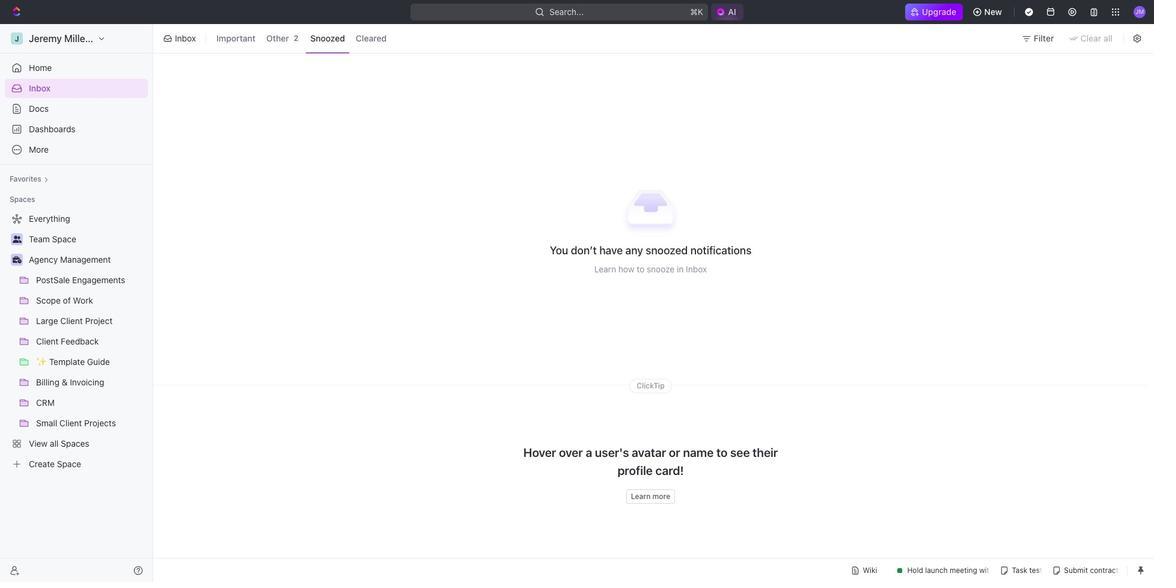 Task type: locate. For each thing, give the bounding box(es) containing it.
large client project link
[[36, 311, 146, 331]]

dashboards
[[29, 124, 76, 134]]

see
[[730, 446, 750, 459]]

tree
[[5, 209, 148, 474]]

miller's
[[64, 33, 97, 44]]

✨ template guide link
[[36, 352, 146, 372]]

1 vertical spatial all
[[50, 438, 58, 449]]

2 vertical spatial client
[[59, 418, 82, 428]]

learn down have
[[595, 264, 616, 274]]

in
[[677, 264, 684, 274]]

engagements
[[72, 275, 125, 285]]

jm button
[[1130, 2, 1150, 22]]

✨
[[36, 357, 47, 367]]

more
[[653, 492, 670, 501]]

0 vertical spatial inbox
[[175, 33, 196, 43]]

a
[[586, 446, 592, 459]]

learn how to snooze in inbox
[[595, 264, 707, 274]]

to right how
[[637, 264, 645, 274]]

jeremy miller's workspace, , element
[[11, 32, 23, 44]]

jeremy miller's workspace
[[29, 33, 149, 44]]

space
[[52, 234, 76, 244], [57, 459, 81, 469]]

1 horizontal spatial to
[[717, 446, 728, 459]]

⌘k
[[691, 7, 704, 17]]

scope of work link
[[36, 291, 146, 310]]

create
[[29, 459, 55, 469]]

all
[[1104, 33, 1113, 43], [50, 438, 58, 449]]

1 vertical spatial to
[[717, 446, 728, 459]]

or
[[669, 446, 681, 459]]

sidebar navigation
[[0, 24, 156, 582]]

1 vertical spatial inbox
[[29, 83, 51, 93]]

&
[[62, 377, 68, 387]]

inbox left important
[[175, 33, 196, 43]]

0 vertical spatial learn
[[595, 264, 616, 274]]

team
[[29, 234, 50, 244]]

1 horizontal spatial spaces
[[61, 438, 89, 449]]

all inside button
[[1104, 33, 1113, 43]]

more button
[[5, 140, 148, 159]]

agency management
[[29, 254, 111, 265]]

client up view all spaces link
[[59, 418, 82, 428]]

have
[[600, 244, 623, 257]]

clicktip
[[637, 381, 665, 390]]

tab list
[[210, 22, 393, 55]]

upgrade link
[[906, 4, 963, 20]]

filter button
[[1017, 29, 1062, 48]]

of
[[63, 295, 71, 305]]

1 horizontal spatial all
[[1104, 33, 1113, 43]]

0 vertical spatial spaces
[[10, 195, 35, 204]]

0 vertical spatial space
[[52, 234, 76, 244]]

inbox
[[175, 33, 196, 43], [29, 83, 51, 93], [686, 264, 707, 274]]

0 vertical spatial to
[[637, 264, 645, 274]]

other 2
[[266, 33, 298, 43]]

small client projects link
[[36, 414, 146, 433]]

✨ template guide
[[36, 357, 110, 367]]

project
[[85, 316, 113, 326]]

tab list containing important
[[210, 22, 393, 55]]

client inside 'link'
[[36, 336, 59, 346]]

inbox inside 'link'
[[29, 83, 51, 93]]

space up agency management
[[52, 234, 76, 244]]

billing & invoicing
[[36, 377, 104, 387]]

search...
[[550, 7, 584, 17]]

everything
[[29, 213, 70, 224]]

jm
[[1136, 8, 1144, 15]]

all inside sidebar "navigation"
[[50, 438, 58, 449]]

clear all button
[[1064, 29, 1120, 48]]

template
[[49, 357, 85, 367]]

learn
[[595, 264, 616, 274], [631, 492, 651, 501]]

spaces inside tree
[[61, 438, 89, 449]]

don't
[[571, 244, 597, 257]]

clear
[[1081, 33, 1102, 43]]

inbox down home
[[29, 83, 51, 93]]

1 vertical spatial space
[[57, 459, 81, 469]]

you
[[550, 244, 568, 257]]

space for team space
[[52, 234, 76, 244]]

clear all
[[1081, 33, 1113, 43]]

0 vertical spatial client
[[60, 316, 83, 326]]

client inside 'link'
[[59, 418, 82, 428]]

view all spaces
[[29, 438, 89, 449]]

space down view all spaces link
[[57, 459, 81, 469]]

to left see
[[717, 446, 728, 459]]

scope of work
[[36, 295, 93, 305]]

how
[[619, 264, 635, 274]]

filter
[[1034, 33, 1054, 43]]

0 vertical spatial all
[[1104, 33, 1113, 43]]

crm link
[[36, 393, 146, 412]]

over
[[559, 446, 583, 459]]

1 horizontal spatial learn
[[631, 492, 651, 501]]

1 vertical spatial spaces
[[61, 438, 89, 449]]

upgrade
[[923, 7, 957, 17]]

all for view
[[50, 438, 58, 449]]

agency
[[29, 254, 58, 265]]

you don't have any snoozed notifications
[[550, 244, 752, 257]]

spaces down favorites
[[10, 195, 35, 204]]

client up client feedback
[[60, 316, 83, 326]]

1 vertical spatial client
[[36, 336, 59, 346]]

2 vertical spatial inbox
[[686, 264, 707, 274]]

team space link
[[29, 230, 146, 249]]

0 horizontal spatial all
[[50, 438, 58, 449]]

all right the view
[[50, 438, 58, 449]]

small
[[36, 418, 57, 428]]

agency management link
[[29, 250, 146, 269]]

1 vertical spatial learn
[[631, 492, 651, 501]]

0 horizontal spatial learn
[[595, 264, 616, 274]]

inbox right in
[[686, 264, 707, 274]]

snoozed
[[646, 244, 688, 257]]

spaces down small client projects
[[61, 438, 89, 449]]

all right clear
[[1104, 33, 1113, 43]]

learn more
[[631, 492, 670, 501]]

1 horizontal spatial inbox
[[175, 33, 196, 43]]

tree containing everything
[[5, 209, 148, 474]]

other
[[266, 33, 289, 43]]

team space
[[29, 234, 76, 244]]

learn left more
[[631, 492, 651, 501]]

client down large
[[36, 336, 59, 346]]

0 horizontal spatial inbox
[[29, 83, 51, 93]]

inbox link
[[5, 79, 148, 98]]



Task type: describe. For each thing, give the bounding box(es) containing it.
hover
[[524, 446, 556, 459]]

view
[[29, 438, 48, 449]]

dashboards link
[[5, 120, 148, 139]]

scope
[[36, 295, 61, 305]]

tree inside sidebar "navigation"
[[5, 209, 148, 474]]

billing
[[36, 377, 59, 387]]

large
[[36, 316, 58, 326]]

billing & invoicing link
[[36, 373, 146, 392]]

learn for learn more
[[631, 492, 651, 501]]

2 horizontal spatial inbox
[[686, 264, 707, 274]]

notifications
[[691, 244, 752, 257]]

ai
[[728, 7, 736, 17]]

management
[[60, 254, 111, 265]]

large client project
[[36, 316, 113, 326]]

create space link
[[5, 455, 146, 474]]

client for small
[[59, 418, 82, 428]]

everything link
[[5, 209, 146, 228]]

snooze
[[647, 264, 675, 274]]

more
[[29, 144, 49, 155]]

invoicing
[[70, 377, 104, 387]]

create space
[[29, 459, 81, 469]]

snoozed
[[310, 33, 345, 43]]

projects
[[84, 418, 116, 428]]

home
[[29, 63, 52, 73]]

new button
[[968, 2, 1010, 22]]

workspace
[[99, 33, 149, 44]]

feedback
[[61, 336, 99, 346]]

new
[[985, 7, 1002, 17]]

jeremy
[[29, 33, 62, 44]]

ai button
[[711, 4, 744, 20]]

card!
[[656, 464, 684, 478]]

any
[[626, 244, 643, 257]]

postsale
[[36, 275, 70, 285]]

crm
[[36, 397, 55, 408]]

guide
[[87, 357, 110, 367]]

cleared
[[356, 33, 387, 43]]

snoozed button
[[306, 29, 349, 48]]

business time image
[[12, 256, 21, 263]]

hover over a user's avatar or name to see their profile card!
[[524, 446, 778, 478]]

space for create space
[[57, 459, 81, 469]]

to inside hover over a user's avatar or name to see their profile card!
[[717, 446, 728, 459]]

0 horizontal spatial to
[[637, 264, 645, 274]]

all for clear
[[1104, 33, 1113, 43]]

home link
[[5, 58, 148, 78]]

profile
[[618, 464, 653, 478]]

their
[[753, 446, 778, 459]]

important button
[[212, 29, 260, 48]]

postsale engagements
[[36, 275, 125, 285]]

j
[[15, 34, 19, 43]]

client feedback
[[36, 336, 99, 346]]

learn more link
[[626, 490, 675, 504]]

0 horizontal spatial spaces
[[10, 195, 35, 204]]

name
[[683, 446, 714, 459]]

learn for learn how to snooze in inbox
[[595, 264, 616, 274]]

small client projects
[[36, 418, 116, 428]]

learn how to snooze in inbox link
[[595, 264, 707, 274]]

2
[[294, 34, 298, 43]]

client for large
[[60, 316, 83, 326]]

docs
[[29, 103, 49, 114]]

user group image
[[12, 236, 21, 243]]

docs link
[[5, 99, 148, 118]]

work
[[73, 295, 93, 305]]

avatar
[[632, 446, 666, 459]]

client feedback link
[[36, 332, 146, 351]]

view all spaces link
[[5, 434, 146, 453]]

important
[[216, 33, 256, 43]]

user's
[[595, 446, 629, 459]]

favorites button
[[5, 172, 53, 186]]

favorites
[[10, 174, 41, 183]]



Task type: vqa. For each thing, say whether or not it's contained in the screenshot.
have
yes



